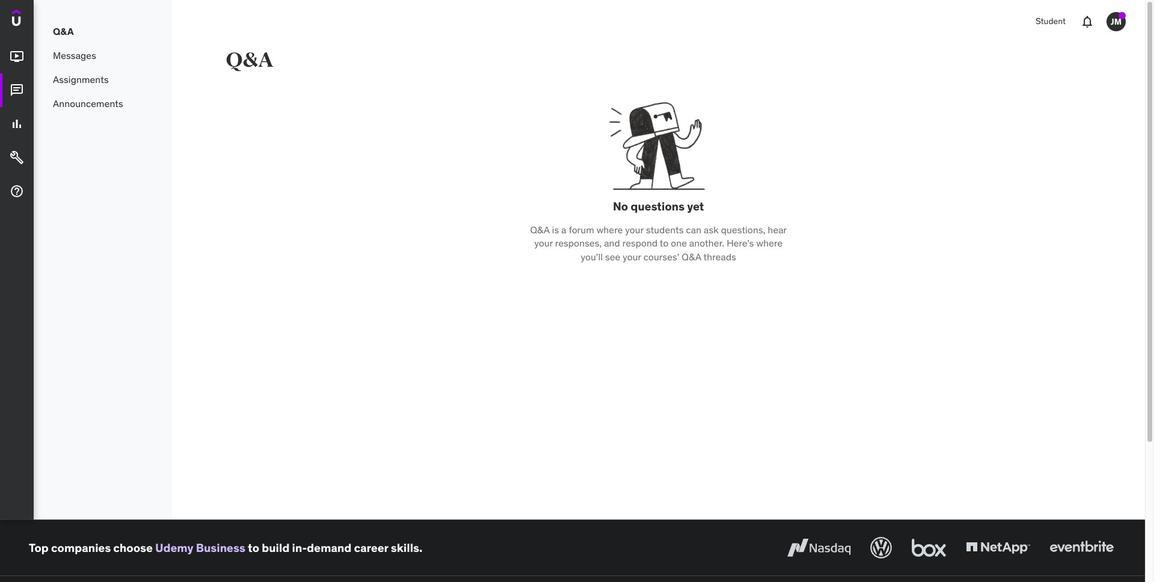 Task type: locate. For each thing, give the bounding box(es) containing it.
see
[[605, 251, 621, 263]]

1 vertical spatial medium image
[[10, 184, 24, 199]]

students
[[646, 224, 684, 236]]

udemy
[[155, 540, 193, 555]]

assignments link
[[34, 67, 172, 91]]

q&a link
[[34, 19, 172, 43]]

1 horizontal spatial to
[[660, 237, 669, 249]]

skills.
[[391, 540, 423, 555]]

1 medium image from the top
[[10, 83, 24, 98]]

student link
[[1029, 7, 1073, 36]]

to
[[660, 237, 669, 249], [248, 540, 259, 555]]

netapp image
[[964, 535, 1033, 561]]

1 medium image from the top
[[10, 49, 24, 64]]

2 vertical spatial medium image
[[10, 150, 24, 165]]

can
[[686, 224, 702, 236]]

is
[[552, 224, 559, 236]]

to down students at right top
[[660, 237, 669, 249]]

q&a
[[53, 25, 74, 37], [226, 48, 273, 73], [530, 224, 550, 236], [682, 251, 702, 263]]

forum
[[569, 224, 594, 236]]

ask
[[704, 224, 719, 236]]

your up "respond"
[[625, 224, 644, 236]]

demand
[[307, 540, 352, 555]]

2 medium image from the top
[[10, 184, 24, 199]]

q&a is a forum where your students can ask questions, hear your responses, and respond to one another. here's where you'll see your courses' q&a threads
[[530, 224, 787, 263]]

questions
[[631, 199, 685, 213]]

you'll
[[581, 251, 603, 263]]

respond
[[623, 237, 658, 249]]

questions,
[[721, 224, 766, 236]]

build
[[262, 540, 290, 555]]

another.
[[690, 237, 725, 249]]

where up and
[[597, 224, 623, 236]]

volkswagen image
[[868, 535, 895, 561]]

0 vertical spatial medium image
[[10, 83, 24, 98]]

no
[[613, 199, 628, 213]]

career
[[354, 540, 388, 555]]

and
[[604, 237, 620, 249]]

to left build
[[248, 540, 259, 555]]

jm
[[1111, 16, 1122, 27]]

eventbrite image
[[1048, 535, 1117, 561]]

your down is at the left
[[535, 237, 553, 249]]

messages
[[53, 49, 96, 61]]

where
[[597, 224, 623, 236], [757, 237, 783, 249]]

0 vertical spatial your
[[625, 224, 644, 236]]

choose
[[113, 540, 153, 555]]

1 vertical spatial medium image
[[10, 117, 24, 131]]

announcements
[[53, 97, 123, 109]]

medium image
[[10, 49, 24, 64], [10, 184, 24, 199]]

0 vertical spatial where
[[597, 224, 623, 236]]

3 medium image from the top
[[10, 150, 24, 165]]

here's
[[727, 237, 754, 249]]

where down hear
[[757, 237, 783, 249]]

0 horizontal spatial to
[[248, 540, 259, 555]]

announcements link
[[34, 91, 172, 115]]

1 horizontal spatial where
[[757, 237, 783, 249]]

your down "respond"
[[623, 251, 641, 263]]

0 vertical spatial medium image
[[10, 49, 24, 64]]

1 vertical spatial where
[[757, 237, 783, 249]]

messages link
[[34, 43, 172, 67]]

companies
[[51, 540, 111, 555]]

0 vertical spatial to
[[660, 237, 669, 249]]

medium image
[[10, 83, 24, 98], [10, 117, 24, 131], [10, 150, 24, 165]]

your
[[625, 224, 644, 236], [535, 237, 553, 249], [623, 251, 641, 263]]



Task type: describe. For each thing, give the bounding box(es) containing it.
business
[[196, 540, 245, 555]]

hear
[[768, 224, 787, 236]]

box image
[[909, 535, 950, 561]]

yet
[[687, 199, 704, 213]]

you have alerts image
[[1119, 12, 1126, 19]]

notifications image
[[1081, 14, 1095, 29]]

responses,
[[555, 237, 602, 249]]

threads
[[704, 251, 737, 263]]

udemy business link
[[155, 540, 245, 555]]

0 horizontal spatial where
[[597, 224, 623, 236]]

no questions yet
[[613, 199, 704, 213]]

nasdaq image
[[785, 535, 854, 561]]

2 vertical spatial your
[[623, 251, 641, 263]]

student
[[1036, 16, 1066, 27]]

jm link
[[1102, 7, 1131, 36]]

a
[[562, 224, 567, 236]]

courses'
[[644, 251, 680, 263]]

assignments
[[53, 73, 109, 85]]

2 medium image from the top
[[10, 117, 24, 131]]

top
[[29, 540, 49, 555]]

one
[[671, 237, 687, 249]]

1 vertical spatial your
[[535, 237, 553, 249]]

q&a inside 'q&a' link
[[53, 25, 74, 37]]

top companies choose udemy business to build in-demand career skills.
[[29, 540, 423, 555]]

in-
[[292, 540, 307, 555]]

udemy image
[[12, 10, 67, 30]]

to inside "q&a is a forum where your students can ask questions, hear your responses, and respond to one another. here's where you'll see your courses' q&a threads"
[[660, 237, 669, 249]]

1 vertical spatial to
[[248, 540, 259, 555]]



Task type: vqa. For each thing, say whether or not it's contained in the screenshot.
"Preview this course"
no



